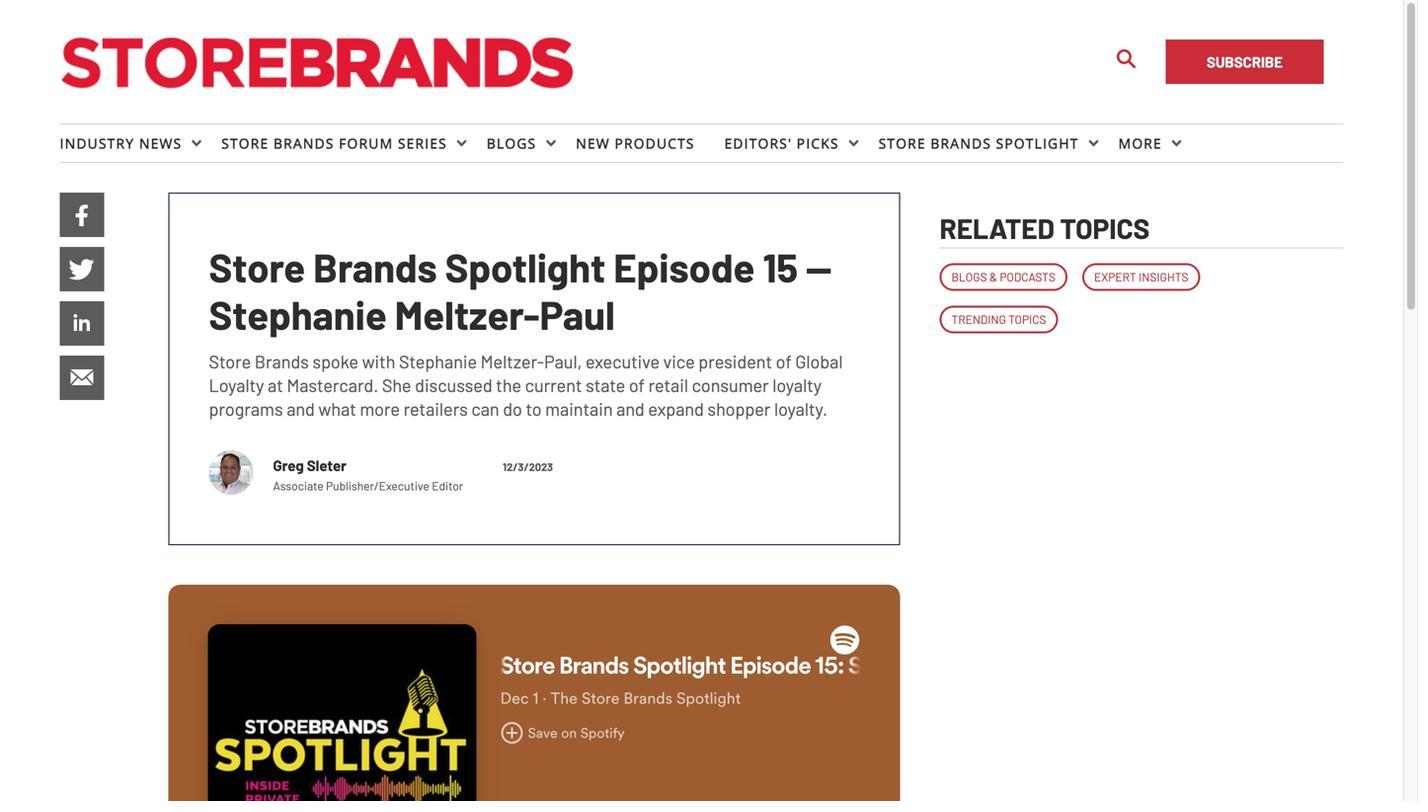 Task type: describe. For each thing, give the bounding box(es) containing it.
2 and from the left
[[617, 398, 645, 419]]

facebook link
[[60, 193, 104, 237]]

store brands forum series
[[221, 134, 447, 153]]

spotlight for store brands spotlight episode 15 — stephanie meltzer-paul
[[445, 243, 606, 290]]

store brands spotlight
[[879, 134, 1079, 153]]

expert insights
[[1095, 270, 1189, 284]]

podcasts
[[1000, 270, 1056, 284]]

executive
[[586, 351, 660, 372]]

spoke
[[313, 351, 359, 372]]

what
[[318, 398, 356, 419]]

related topics
[[940, 211, 1150, 244]]

blogs for blogs
[[487, 134, 537, 153]]

email link
[[60, 356, 104, 400]]

to
[[526, 398, 542, 419]]

blogs & podcasts
[[952, 270, 1056, 284]]

new
[[576, 134, 610, 153]]

15
[[763, 243, 798, 290]]

—
[[806, 243, 832, 290]]

twitter image
[[60, 247, 104, 291]]

greg sleter link
[[273, 456, 347, 474]]

she
[[382, 374, 411, 396]]

email image
[[60, 356, 104, 400]]

industry
[[60, 134, 135, 153]]

loyalty
[[209, 374, 264, 396]]

store for store brands forum series
[[221, 134, 269, 153]]

brands for store brands spotlight episode 15 — stephanie meltzer-paul
[[313, 243, 437, 290]]

stephanie inside store brands spoke with stephanie meltzer-paul, executive vice president of global loyalty at mastercard. she discussed the current state of retail consumer loyalty programs and what more retailers can do to maintain and expand shopper loyalty.
[[399, 351, 477, 372]]

greg
[[273, 456, 304, 474]]

more
[[360, 398, 400, 419]]

current
[[525, 374, 582, 396]]

paul,
[[544, 351, 582, 372]]

editors' picks
[[725, 134, 839, 153]]

associate
[[273, 479, 324, 493]]

picks
[[797, 134, 839, 153]]

episode
[[614, 243, 755, 290]]

can
[[472, 398, 499, 419]]

mastercard.
[[287, 374, 379, 396]]

the
[[496, 374, 522, 396]]

publisher/executive
[[326, 479, 430, 493]]

expert
[[1095, 270, 1137, 284]]

store brands spotlight image
[[1089, 138, 1099, 148]]

loyalty
[[773, 374, 822, 396]]

editors' picks image
[[849, 138, 859, 148]]

0 horizontal spatial of
[[629, 374, 645, 396]]

store brands forum series link
[[221, 124, 457, 162]]

related
[[940, 211, 1055, 244]]

forum
[[339, 134, 393, 153]]

news
[[139, 134, 182, 153]]

brands for store brands forum series
[[273, 134, 334, 153]]

maintain
[[545, 398, 613, 419]]

topics for related topics
[[1061, 211, 1150, 244]]

greg sleter associate publisher/executive editor
[[273, 456, 463, 493]]

blogs for blogs & podcasts
[[952, 270, 988, 284]]

store for store brands spoke with stephanie meltzer-paul, executive vice president of global loyalty at mastercard. she discussed the current state of retail consumer loyalty programs and what more retailers can do to maintain and expand shopper loyalty.
[[209, 351, 251, 372]]

new products
[[576, 134, 695, 153]]

blogs & podcasts link
[[940, 263, 1068, 291]]

new products link
[[576, 124, 725, 162]]

blogs image
[[546, 138, 556, 148]]

more link
[[1119, 124, 1172, 162]]

editors'
[[725, 134, 792, 153]]

brands for store brands spotlight
[[931, 134, 992, 153]]

retail
[[649, 374, 689, 396]]

greg sleter headshot image
[[209, 450, 253, 495]]

store brands spotlight episode 15 — stephanie meltzer-paul
[[209, 243, 832, 338]]

editor
[[432, 479, 463, 493]]

&
[[990, 270, 998, 284]]

products
[[615, 134, 695, 153]]



Task type: locate. For each thing, give the bounding box(es) containing it.
industry news link
[[60, 124, 192, 162]]

1 vertical spatial stephanie
[[399, 351, 477, 372]]

paul
[[540, 290, 615, 338]]

0 vertical spatial blogs
[[487, 134, 537, 153]]

1 horizontal spatial spotlight
[[996, 134, 1079, 153]]

1 horizontal spatial stephanie
[[399, 351, 477, 372]]

and left the what
[[287, 398, 315, 419]]

meltzer- up the
[[481, 351, 544, 372]]

0 horizontal spatial spotlight
[[445, 243, 606, 290]]

insights
[[1139, 270, 1189, 284]]

1 vertical spatial of
[[629, 374, 645, 396]]

industry news image
[[192, 138, 202, 148]]

topics for trending topics
[[1009, 312, 1047, 326]]

subscribe
[[1207, 53, 1283, 71]]

brands left forum on the left top of the page
[[273, 134, 334, 153]]

meltzer- inside store brands spoke with stephanie meltzer-paul, executive vice president of global loyalty at mastercard. she discussed the current state of retail consumer loyalty programs and what more retailers can do to maintain and expand shopper loyalty.
[[481, 351, 544, 372]]

0 horizontal spatial and
[[287, 398, 315, 419]]

with
[[362, 351, 396, 372]]

vice
[[664, 351, 695, 372]]

of
[[776, 351, 792, 372], [629, 374, 645, 396]]

stephanie up spoke
[[209, 290, 387, 338]]

0 horizontal spatial topics
[[1009, 312, 1047, 326]]

store
[[221, 134, 269, 153], [879, 134, 926, 153], [209, 243, 305, 290], [209, 351, 251, 372]]

programs
[[209, 398, 283, 419]]

consumer
[[692, 374, 769, 396]]

12/3/2023
[[503, 460, 553, 473]]

1 vertical spatial topics
[[1009, 312, 1047, 326]]

1 horizontal spatial and
[[617, 398, 645, 419]]

stephanie inside store brands spotlight episode 15 — stephanie meltzer-paul
[[209, 290, 387, 338]]

trending topics
[[952, 312, 1047, 326]]

1 vertical spatial blogs
[[952, 270, 988, 284]]

store for store brands spotlight
[[879, 134, 926, 153]]

spotlight for store brands spotlight
[[996, 134, 1079, 153]]

store brands spotlight link
[[879, 124, 1089, 162]]

loyalty.
[[774, 398, 828, 419]]

store brands spoke with stephanie meltzer-paul, executive vice president of global loyalty at mastercard. she discussed the current state of retail consumer loyalty programs and what more retailers can do to maintain and expand shopper loyalty.
[[209, 351, 843, 419]]

1 horizontal spatial blogs
[[952, 270, 988, 284]]

store brands forum series image
[[457, 138, 467, 148]]

1 and from the left
[[287, 398, 315, 419]]

expand
[[648, 398, 704, 419]]

brands up 'with'
[[313, 243, 437, 290]]

series
[[398, 134, 447, 153]]

topics
[[1061, 211, 1150, 244], [1009, 312, 1047, 326]]

expert insights link
[[1083, 263, 1201, 291]]

topics up expert
[[1061, 211, 1150, 244]]

topics down "podcasts"
[[1009, 312, 1047, 326]]

and
[[287, 398, 315, 419], [617, 398, 645, 419]]

0 vertical spatial of
[[776, 351, 792, 372]]

0 vertical spatial spotlight
[[996, 134, 1079, 153]]

facebook image
[[60, 193, 104, 237]]

0 horizontal spatial stephanie
[[209, 290, 387, 338]]

blogs left blogs icon
[[487, 134, 537, 153]]

of down executive on the left
[[629, 374, 645, 396]]

store for store brands spotlight episode 15 — stephanie meltzer-paul
[[209, 243, 305, 290]]

more image
[[1172, 138, 1182, 148]]

1 vertical spatial spotlight
[[445, 243, 606, 290]]

at
[[268, 374, 283, 396]]

brands up the related
[[931, 134, 992, 153]]

twitter link
[[60, 247, 104, 291]]

more
[[1119, 134, 1162, 153]]

store inside store brands spoke with stephanie meltzer-paul, executive vice president of global loyalty at mastercard. she discussed the current state of retail consumer loyalty programs and what more retailers can do to maintain and expand shopper loyalty.
[[209, 351, 251, 372]]

blogs left &
[[952, 270, 988, 284]]

1 vertical spatial meltzer-
[[481, 351, 544, 372]]

president
[[699, 351, 773, 372]]

store inside store brands spotlight episode 15 — stephanie meltzer-paul
[[209, 243, 305, 290]]

of up the loyalty
[[776, 351, 792, 372]]

0 horizontal spatial blogs
[[487, 134, 537, 153]]

brands
[[273, 134, 334, 153], [931, 134, 992, 153], [313, 243, 437, 290], [255, 351, 309, 372]]

desktop logo image
[[60, 32, 573, 91]]

meltzer- up 'discussed'
[[395, 290, 540, 338]]

and down the state
[[617, 398, 645, 419]]

state
[[586, 374, 626, 396]]

0 vertical spatial meltzer-
[[395, 290, 540, 338]]

shopper
[[708, 398, 771, 419]]

1 horizontal spatial topics
[[1061, 211, 1150, 244]]

industry news
[[60, 134, 182, 153]]

brands inside store brands spotlight episode 15 — stephanie meltzer-paul
[[313, 243, 437, 290]]

stephanie
[[209, 290, 387, 338], [399, 351, 477, 372]]

brands up at
[[255, 351, 309, 372]]

meltzer-
[[395, 290, 540, 338], [481, 351, 544, 372]]

global
[[796, 351, 843, 372]]

linkedin image
[[60, 301, 104, 346]]

stephanie up 'discussed'
[[399, 351, 477, 372]]

meltzer- inside store brands spotlight episode 15 — stephanie meltzer-paul
[[395, 290, 540, 338]]

trending
[[952, 312, 1007, 326]]

editors' picks link
[[725, 124, 849, 162]]

retailers
[[404, 398, 468, 419]]

0 vertical spatial stephanie
[[209, 290, 387, 338]]

1 horizontal spatial of
[[776, 351, 792, 372]]

spotlight
[[996, 134, 1079, 153], [445, 243, 606, 290]]

blogs link
[[487, 124, 546, 162]]

do
[[503, 398, 522, 419]]

brands for store brands spoke with stephanie meltzer-paul, executive vice president of global loyalty at mastercard. she discussed the current state of retail consumer loyalty programs and what more retailers can do to maintain and expand shopper loyalty.
[[255, 351, 309, 372]]

sleter
[[307, 456, 347, 474]]

trending topics link
[[940, 306, 1059, 333]]

subscribe link
[[1166, 40, 1324, 84]]

spotlight inside store brands spotlight episode 15 — stephanie meltzer-paul
[[445, 243, 606, 290]]

brands inside store brands spoke with stephanie meltzer-paul, executive vice president of global loyalty at mastercard. she discussed the current state of retail consumer loyalty programs and what more retailers can do to maintain and expand shopper loyalty.
[[255, 351, 309, 372]]

discussed
[[415, 374, 493, 396]]

0 vertical spatial topics
[[1061, 211, 1150, 244]]

blogs
[[487, 134, 537, 153], [952, 270, 988, 284]]

linkedin link
[[60, 301, 104, 346]]



Task type: vqa. For each thing, say whether or not it's contained in the screenshot.
Industry News image
yes



